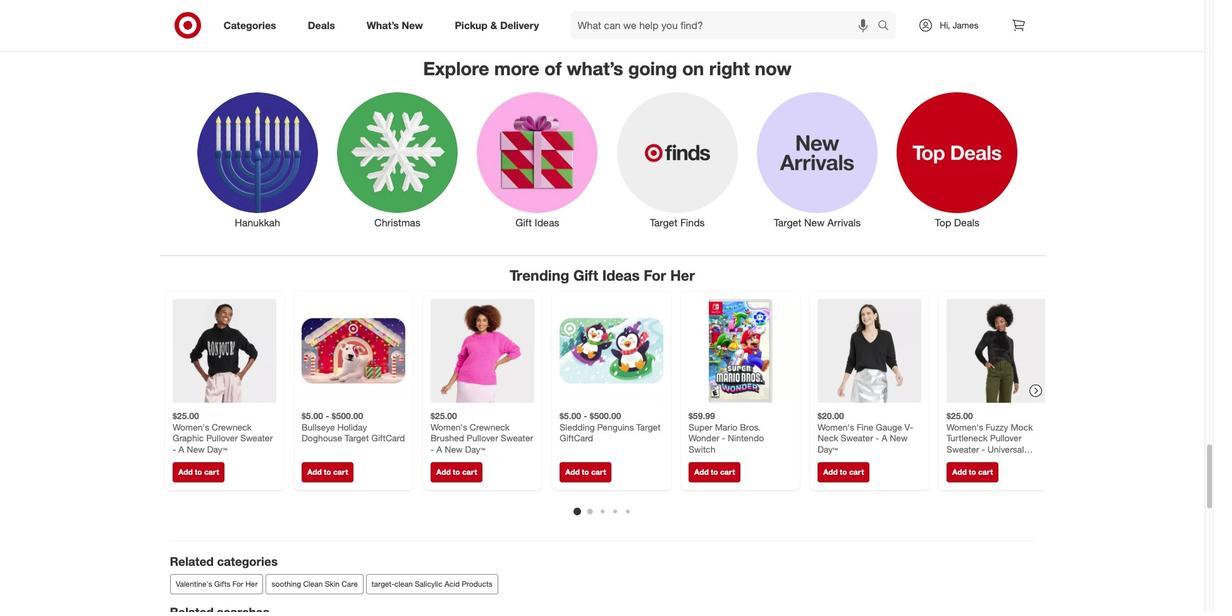 Task type: describe. For each thing, give the bounding box(es) containing it.
doghouse
[[301, 433, 342, 444]]

to for women's fine gauge v- neck sweater - a new day™
[[840, 468, 847, 477]]

going
[[628, 57, 677, 80]]

giftcard inside the $5.00 - $500.00 bullseye holiday doghouse target giftcard
[[371, 433, 405, 444]]

a inside $20.00 women's fine gauge v- neck sweater - a new day™
[[881, 433, 887, 444]]

graphic
[[172, 433, 204, 444]]

skin
[[325, 579, 339, 589]]

valentine's gifts for her link
[[170, 574, 263, 595]]

brushed
[[430, 433, 464, 444]]

bullseye holiday doghouse target giftcard image
[[301, 299, 405, 403]]

hanukkah
[[235, 216, 280, 229]]

to for super mario bros. wonder - nintendo switch
[[711, 468, 718, 477]]

$25.00 women's crewneck graphic pullover sweater - a new day™
[[172, 411, 272, 455]]

care
[[341, 579, 357, 589]]

to for women's fuzzy mock turtleneck pullover sweater - universal thread™
[[969, 468, 976, 477]]

day™ for brushed
[[465, 444, 485, 455]]

add to cart for $25.00 women's crewneck brushed pullover sweater - a new day™
[[436, 468, 477, 477]]

women's for women's crewneck brushed pullover sweater - a new day™
[[430, 422, 467, 432]]

search button
[[872, 11, 903, 42]]

trending gift ideas for her
[[510, 266, 695, 284]]

pullover for graphic
[[206, 433, 237, 444]]

women's for women's fine gauge v- neck sweater - a new day™
[[817, 422, 854, 432]]

soothing clean skin care
[[271, 579, 357, 589]]

sweater inside $25.00 women's fuzzy mock turtleneck pullover sweater - universal thread™
[[946, 444, 979, 455]]

day™ inside $20.00 women's fine gauge v- neck sweater - a new day™
[[817, 444, 838, 455]]

categories
[[217, 554, 278, 569]]

$59.99
[[688, 411, 715, 421]]

$25.00 women's crewneck brushed pullover sweater - a new day™
[[430, 411, 533, 455]]

women's for women's crewneck graphic pullover sweater - a new day™
[[172, 422, 209, 432]]

$25.00 for $25.00 women's crewneck brushed pullover sweater - a new day™
[[430, 411, 457, 421]]

a for $25.00 women's crewneck brushed pullover sweater - a new day™
[[436, 444, 442, 455]]

sledding penguins target giftcard image
[[559, 299, 663, 403]]

cart for mock
[[978, 468, 993, 477]]

ideas inside gift ideas "link"
[[535, 216, 559, 229]]

for inside 'link'
[[232, 579, 243, 589]]

new inside $25.00 women's crewneck brushed pullover sweater - a new day™
[[444, 444, 462, 455]]

- inside $5.00 - $500.00 sledding penguins target giftcard
[[583, 411, 587, 421]]

what's
[[367, 19, 399, 31]]

crewneck for brushed
[[469, 422, 509, 432]]

add for $25.00 women's fuzzy mock turtleneck pullover sweater - universal thread™
[[952, 468, 966, 477]]

neck
[[817, 433, 838, 444]]

top
[[935, 216, 951, 229]]

target-clean salicylic acid products
[[371, 579, 492, 589]]

of
[[544, 57, 562, 80]]

mock
[[1011, 422, 1033, 432]]

add to cart button for sledding penguins target giftcard
[[559, 463, 611, 483]]

mario
[[715, 422, 737, 432]]

explore
[[423, 57, 489, 80]]

sweater inside $25.00 women's crewneck graphic pullover sweater - a new day™
[[240, 433, 272, 444]]

target inside the $5.00 - $500.00 bullseye holiday doghouse target giftcard
[[344, 433, 369, 444]]

holiday
[[337, 422, 367, 432]]

cart for brushed
[[462, 468, 477, 477]]

&
[[490, 19, 497, 31]]

add to cart button for super mario bros. wonder - nintendo switch
[[688, 463, 740, 483]]

target-
[[371, 579, 394, 589]]

day™ for graphic
[[207, 444, 227, 455]]

$5.00 - $500.00 bullseye holiday doghouse target giftcard
[[301, 411, 405, 444]]

1 horizontal spatial for
[[644, 266, 666, 284]]

delivery
[[500, 19, 539, 31]]

related
[[170, 554, 214, 569]]

top deals link
[[887, 90, 1027, 230]]

add to cart button for bullseye holiday doghouse target giftcard
[[301, 463, 353, 483]]

right
[[709, 57, 750, 80]]

new right what's
[[402, 19, 423, 31]]

trending
[[510, 266, 569, 284]]

add for $20.00 women's fine gauge v- neck sweater - a new day™
[[823, 468, 837, 477]]

bullseye
[[301, 422, 335, 432]]

categories link
[[213, 11, 292, 39]]

cart for bros.
[[720, 468, 735, 477]]

cart for gauge
[[849, 468, 864, 477]]

clean
[[394, 579, 412, 589]]

deals link
[[297, 11, 351, 39]]

1 horizontal spatial gift
[[573, 266, 598, 284]]

explore more of what's going on right now
[[423, 57, 792, 80]]

target new arrivals
[[774, 216, 861, 229]]

pickup
[[455, 19, 488, 31]]

sledding
[[559, 422, 594, 432]]

more
[[494, 57, 539, 80]]

penguins
[[597, 422, 634, 432]]

add to cart button for women's fine gauge v- neck sweater - a new day™
[[817, 463, 869, 483]]

gift ideas link
[[467, 90, 607, 230]]

acid
[[444, 579, 459, 589]]

nintendo
[[728, 433, 764, 444]]

fine
[[857, 422, 873, 432]]

deals inside "deals" link
[[308, 19, 335, 31]]

to for women's crewneck brushed pullover sweater - a new day™
[[453, 468, 460, 477]]

turtleneck
[[946, 433, 987, 444]]

christmas link
[[327, 90, 467, 230]]

- inside $25.00 women's crewneck graphic pullover sweater - a new day™
[[172, 444, 176, 455]]

hanukkah link
[[188, 90, 327, 230]]

search
[[872, 20, 903, 33]]

top deals
[[935, 216, 980, 229]]

gifts
[[214, 579, 230, 589]]

cart for bullseye
[[333, 468, 348, 477]]



Task type: locate. For each thing, give the bounding box(es) containing it.
to down "graphic"
[[195, 468, 202, 477]]

cart for graphic
[[204, 468, 219, 477]]

2 giftcard from the left
[[559, 433, 593, 444]]

6 cart from the left
[[849, 468, 864, 477]]

- down gauge
[[875, 433, 879, 444]]

on
[[682, 57, 704, 80]]

women's fuzzy mock turtleneck pullover sweater - universal thread™ image
[[946, 299, 1050, 403], [946, 299, 1050, 403]]

2 day™ from the left
[[465, 444, 485, 455]]

- inside the $5.00 - $500.00 bullseye holiday doghouse target giftcard
[[325, 411, 329, 421]]

women's
[[172, 422, 209, 432], [430, 422, 467, 432], [817, 422, 854, 432], [946, 422, 983, 432]]

pullover inside $25.00 women's fuzzy mock turtleneck pullover sweater - universal thread™
[[990, 433, 1021, 444]]

$25.00 inside $25.00 women's crewneck brushed pullover sweater - a new day™
[[430, 411, 457, 421]]

to
[[195, 468, 202, 477], [324, 468, 331, 477], [453, 468, 460, 477], [582, 468, 589, 477], [711, 468, 718, 477], [840, 468, 847, 477], [969, 468, 976, 477]]

deals left what's
[[308, 19, 335, 31]]

$25.00 for $25.00 women's fuzzy mock turtleneck pullover sweater - universal thread™
[[946, 411, 973, 421]]

add to cart button for women's fuzzy mock turtleneck pullover sweater - universal thread™
[[946, 463, 998, 483]]

gift up trending
[[516, 216, 532, 229]]

$500.00 for penguins
[[589, 411, 621, 421]]

gift ideas
[[516, 216, 559, 229]]

$5.00 inside the $5.00 - $500.00 bullseye holiday doghouse target giftcard
[[301, 411, 323, 421]]

pullover right "graphic"
[[206, 433, 237, 444]]

her down categories
[[245, 579, 257, 589]]

$5.00 for $5.00 - $500.00 sledding penguins target giftcard
[[559, 411, 581, 421]]

women's up brushed
[[430, 422, 467, 432]]

$500.00 inside $5.00 - $500.00 sledding penguins target giftcard
[[589, 411, 621, 421]]

0 horizontal spatial giftcard
[[371, 433, 405, 444]]

to down brushed
[[453, 468, 460, 477]]

target-clean salicylic acid products link
[[366, 574, 498, 595]]

$25.00
[[172, 411, 199, 421], [430, 411, 457, 421], [946, 411, 973, 421]]

3 cart from the left
[[462, 468, 477, 477]]

to down doghouse
[[324, 468, 331, 477]]

pullover for brushed
[[466, 433, 498, 444]]

sweater inside $20.00 women's fine gauge v- neck sweater - a new day™
[[840, 433, 873, 444]]

target finds
[[650, 216, 705, 229]]

add to cart button down "graphic"
[[172, 463, 224, 483]]

0 horizontal spatial gift
[[516, 216, 532, 229]]

1 horizontal spatial $25.00
[[430, 411, 457, 421]]

giftcard inside $5.00 - $500.00 sledding penguins target giftcard
[[559, 433, 593, 444]]

add to cart down thread™
[[952, 468, 993, 477]]

add to cart button down sledding
[[559, 463, 611, 483]]

pullover right brushed
[[466, 433, 498, 444]]

add to cart for $5.00 - $500.00 sledding penguins target giftcard
[[565, 468, 606, 477]]

$5.00 inside $5.00 - $500.00 sledding penguins target giftcard
[[559, 411, 581, 421]]

for right "gifts" at the left of page
[[232, 579, 243, 589]]

0 vertical spatial her
[[670, 266, 695, 284]]

4 cart from the left
[[591, 468, 606, 477]]

target left finds
[[650, 216, 678, 229]]

0 horizontal spatial a
[[178, 444, 184, 455]]

$25.00 inside $25.00 women's fuzzy mock turtleneck pullover sweater - universal thread™
[[946, 411, 973, 421]]

add down sledding
[[565, 468, 579, 477]]

- down turtleneck
[[981, 444, 985, 455]]

new
[[402, 19, 423, 31], [804, 216, 825, 229], [890, 433, 907, 444], [186, 444, 204, 455], [444, 444, 462, 455]]

add to cart down 'switch'
[[694, 468, 735, 477]]

$500.00 up penguins
[[589, 411, 621, 421]]

cart for sledding
[[591, 468, 606, 477]]

- inside $25.00 women's crewneck brushed pullover sweater - a new day™
[[430, 444, 434, 455]]

add to cart down "graphic"
[[178, 468, 219, 477]]

$20.00 women's fine gauge v- neck sweater - a new day™
[[817, 411, 913, 455]]

switch
[[688, 444, 715, 455]]

deals
[[308, 19, 335, 31], [954, 216, 980, 229]]

add down "graphic"
[[178, 468, 192, 477]]

2 to from the left
[[324, 468, 331, 477]]

1 to from the left
[[195, 468, 202, 477]]

$500.00 for holiday
[[331, 411, 363, 421]]

0 horizontal spatial her
[[245, 579, 257, 589]]

7 add to cart button from the left
[[946, 463, 998, 483]]

fuzzy
[[986, 422, 1008, 432]]

now
[[755, 57, 792, 80]]

add to cart for $5.00 - $500.00 bullseye holiday doghouse target giftcard
[[307, 468, 348, 477]]

target right penguins
[[636, 422, 660, 432]]

universal
[[987, 444, 1024, 455]]

1 $500.00 from the left
[[331, 411, 363, 421]]

- inside $20.00 women's fine gauge v- neck sweater - a new day™
[[875, 433, 879, 444]]

a
[[881, 433, 887, 444], [178, 444, 184, 455], [436, 444, 442, 455]]

$59.99 super mario bros. wonder - nintendo switch
[[688, 411, 764, 455]]

to for women's crewneck graphic pullover sweater - a new day™
[[195, 468, 202, 477]]

$500.00 inside the $5.00 - $500.00 bullseye holiday doghouse target giftcard
[[331, 411, 363, 421]]

- down "graphic"
[[172, 444, 176, 455]]

pullover up universal
[[990, 433, 1021, 444]]

v-
[[904, 422, 913, 432]]

$25.00 women's fuzzy mock turtleneck pullover sweater - universal thread™
[[946, 411, 1033, 466]]

cart down brushed
[[462, 468, 477, 477]]

7 add to cart from the left
[[952, 468, 993, 477]]

1 horizontal spatial crewneck
[[469, 422, 509, 432]]

new down brushed
[[444, 444, 462, 455]]

super
[[688, 422, 712, 432]]

0 vertical spatial gift
[[516, 216, 532, 229]]

1 horizontal spatial $5.00
[[559, 411, 581, 421]]

target finds link
[[607, 90, 747, 230]]

1 vertical spatial gift
[[573, 266, 598, 284]]

a down gauge
[[881, 433, 887, 444]]

1 vertical spatial deals
[[954, 216, 980, 229]]

$25.00 up turtleneck
[[946, 411, 973, 421]]

to for sledding penguins target giftcard
[[582, 468, 589, 477]]

2 women's from the left
[[430, 422, 467, 432]]

women's up turtleneck
[[946, 422, 983, 432]]

1 $25.00 from the left
[[172, 411, 199, 421]]

add to cart for $25.00 women's crewneck graphic pullover sweater - a new day™
[[178, 468, 219, 477]]

4 to from the left
[[582, 468, 589, 477]]

ideas
[[535, 216, 559, 229], [602, 266, 640, 284]]

2 add to cart from the left
[[307, 468, 348, 477]]

2 horizontal spatial day™
[[817, 444, 838, 455]]

1 vertical spatial for
[[232, 579, 243, 589]]

2 cart from the left
[[333, 468, 348, 477]]

to for bullseye holiday doghouse target giftcard
[[324, 468, 331, 477]]

- inside $25.00 women's fuzzy mock turtleneck pullover sweater - universal thread™
[[981, 444, 985, 455]]

cart down thread™
[[978, 468, 993, 477]]

2 add from the left
[[307, 468, 321, 477]]

0 horizontal spatial $5.00
[[301, 411, 323, 421]]

sweater inside $25.00 women's crewneck brushed pullover sweater - a new day™
[[500, 433, 533, 444]]

women's inside $20.00 women's fine gauge v- neck sweater - a new day™
[[817, 422, 854, 432]]

her
[[670, 266, 695, 284], [245, 579, 257, 589]]

pickup & delivery
[[455, 19, 539, 31]]

1 horizontal spatial a
[[436, 444, 442, 455]]

new left arrivals
[[804, 216, 825, 229]]

cart down doghouse
[[333, 468, 348, 477]]

pullover inside $25.00 women's crewneck brushed pullover sweater - a new day™
[[466, 433, 498, 444]]

$25.00 for $25.00 women's crewneck graphic pullover sweater - a new day™
[[172, 411, 199, 421]]

soothing clean skin care link
[[266, 574, 363, 595]]

add to cart for $25.00 women's fuzzy mock turtleneck pullover sweater - universal thread™
[[952, 468, 993, 477]]

1 horizontal spatial her
[[670, 266, 695, 284]]

thread™
[[946, 455, 979, 466]]

7 add from the left
[[952, 468, 966, 477]]

crewneck
[[211, 422, 251, 432], [469, 422, 509, 432]]

add for $5.00 - $500.00 bullseye holiday doghouse target giftcard
[[307, 468, 321, 477]]

$25.00 up brushed
[[430, 411, 457, 421]]

0 horizontal spatial for
[[232, 579, 243, 589]]

add down 'neck'
[[823, 468, 837, 477]]

to down thread™
[[969, 468, 976, 477]]

to down 'switch'
[[711, 468, 718, 477]]

add to cart down sledding
[[565, 468, 606, 477]]

women's inside $25.00 women's crewneck graphic pullover sweater - a new day™
[[172, 422, 209, 432]]

5 add from the left
[[694, 468, 708, 477]]

add to cart for $59.99 super mario bros. wonder - nintendo switch
[[694, 468, 735, 477]]

$5.00 for $5.00 - $500.00 bullseye holiday doghouse target giftcard
[[301, 411, 323, 421]]

related categories
[[170, 554, 278, 569]]

add to cart down 'neck'
[[823, 468, 864, 477]]

0 vertical spatial deals
[[308, 19, 335, 31]]

2 horizontal spatial a
[[881, 433, 887, 444]]

cart
[[204, 468, 219, 477], [333, 468, 348, 477], [462, 468, 477, 477], [591, 468, 606, 477], [720, 468, 735, 477], [849, 468, 864, 477], [978, 468, 993, 477]]

for down target finds
[[644, 266, 666, 284]]

new inside $25.00 women's crewneck graphic pullover sweater - a new day™
[[186, 444, 204, 455]]

her inside valentine's gifts for her 'link'
[[245, 579, 257, 589]]

1 horizontal spatial $500.00
[[589, 411, 621, 421]]

0 horizontal spatial $500.00
[[331, 411, 363, 421]]

what's
[[567, 57, 623, 80]]

5 add to cart button from the left
[[688, 463, 740, 483]]

add down doghouse
[[307, 468, 321, 477]]

to down sledding
[[582, 468, 589, 477]]

2 horizontal spatial pullover
[[990, 433, 1021, 444]]

2 pullover from the left
[[466, 433, 498, 444]]

1 add from the left
[[178, 468, 192, 477]]

1 pullover from the left
[[206, 433, 237, 444]]

crewneck inside $25.00 women's crewneck brushed pullover sweater - a new day™
[[469, 422, 509, 432]]

women's crewneck brushed pullover sweater - a new day™ image
[[430, 299, 534, 403], [430, 299, 534, 403]]

What can we help you find? suggestions appear below search field
[[570, 11, 881, 39]]

gauge
[[876, 422, 902, 432]]

1 add to cart from the left
[[178, 468, 219, 477]]

bros.
[[740, 422, 760, 432]]

$5.00 - $500.00 sledding penguins target giftcard
[[559, 411, 660, 444]]

1 horizontal spatial day™
[[465, 444, 485, 455]]

to down $20.00 women's fine gauge v- neck sweater - a new day™
[[840, 468, 847, 477]]

1 horizontal spatial deals
[[954, 216, 980, 229]]

pullover
[[206, 433, 237, 444], [466, 433, 498, 444], [990, 433, 1021, 444]]

a inside $25.00 women's crewneck brushed pullover sweater - a new day™
[[436, 444, 442, 455]]

$5.00 up bullseye
[[301, 411, 323, 421]]

2 add to cart button from the left
[[301, 463, 353, 483]]

add down brushed
[[436, 468, 450, 477]]

3 women's from the left
[[817, 422, 854, 432]]

4 add to cart from the left
[[565, 468, 606, 477]]

gift
[[516, 216, 532, 229], [573, 266, 598, 284]]

2 $500.00 from the left
[[589, 411, 621, 421]]

6 add to cart button from the left
[[817, 463, 869, 483]]

target inside $5.00 - $500.00 sledding penguins target giftcard
[[636, 422, 660, 432]]

$25.00 up "graphic"
[[172, 411, 199, 421]]

a down "graphic"
[[178, 444, 184, 455]]

hi, james
[[940, 20, 979, 30]]

1 giftcard from the left
[[371, 433, 405, 444]]

6 add to cart from the left
[[823, 468, 864, 477]]

pullover inside $25.00 women's crewneck graphic pullover sweater - a new day™
[[206, 433, 237, 444]]

1 vertical spatial ideas
[[602, 266, 640, 284]]

valentine's
[[175, 579, 212, 589]]

2 horizontal spatial $25.00
[[946, 411, 973, 421]]

add
[[178, 468, 192, 477], [307, 468, 321, 477], [436, 468, 450, 477], [565, 468, 579, 477], [694, 468, 708, 477], [823, 468, 837, 477], [952, 468, 966, 477]]

target left arrivals
[[774, 216, 802, 229]]

1 add to cart button from the left
[[172, 463, 224, 483]]

3 $25.00 from the left
[[946, 411, 973, 421]]

add to cart button for women's crewneck graphic pullover sweater - a new day™
[[172, 463, 224, 483]]

products
[[462, 579, 492, 589]]

women's down "$20.00"
[[817, 422, 854, 432]]

day™ inside $25.00 women's crewneck brushed pullover sweater - a new day™
[[465, 444, 485, 455]]

what's new link
[[356, 11, 439, 39]]

add to cart button down turtleneck
[[946, 463, 998, 483]]

0 horizontal spatial crewneck
[[211, 422, 251, 432]]

women's crewneck graphic pullover sweater - a new day™ image
[[172, 299, 276, 403], [172, 299, 276, 403]]

what's new
[[367, 19, 423, 31]]

5 cart from the left
[[720, 468, 735, 477]]

crewneck inside $25.00 women's crewneck graphic pullover sweater - a new day™
[[211, 422, 251, 432]]

6 to from the left
[[840, 468, 847, 477]]

giftcard left brushed
[[371, 433, 405, 444]]

new down "graphic"
[[186, 444, 204, 455]]

women's for women's fuzzy mock turtleneck pullover sweater - universal thread™
[[946, 422, 983, 432]]

day™ inside $25.00 women's crewneck graphic pullover sweater - a new day™
[[207, 444, 227, 455]]

add to cart down doghouse
[[307, 468, 348, 477]]

add down thread™
[[952, 468, 966, 477]]

valentine's gifts for her
[[175, 579, 257, 589]]

day™
[[207, 444, 227, 455], [465, 444, 485, 455], [817, 444, 838, 455]]

salicylic
[[415, 579, 442, 589]]

gift inside "link"
[[516, 216, 532, 229]]

3 pullover from the left
[[990, 433, 1021, 444]]

add to cart button down 'neck'
[[817, 463, 869, 483]]

her down target finds
[[670, 266, 695, 284]]

new inside $20.00 women's fine gauge v- neck sweater - a new day™
[[890, 433, 907, 444]]

sweater
[[240, 433, 272, 444], [500, 433, 533, 444], [840, 433, 873, 444], [946, 444, 979, 455]]

4 women's from the left
[[946, 422, 983, 432]]

$5.00
[[301, 411, 323, 421], [559, 411, 581, 421]]

wonder
[[688, 433, 719, 444]]

cart down nintendo at the right bottom
[[720, 468, 735, 477]]

hi,
[[940, 20, 950, 30]]

for
[[644, 266, 666, 284], [232, 579, 243, 589]]

super mario bros. wonder - nintendo switch image
[[688, 299, 792, 403], [688, 299, 792, 403]]

add to cart button down doghouse
[[301, 463, 353, 483]]

5 to from the left
[[711, 468, 718, 477]]

1 vertical spatial her
[[245, 579, 257, 589]]

add to cart button
[[172, 463, 224, 483], [301, 463, 353, 483], [430, 463, 482, 483], [559, 463, 611, 483], [688, 463, 740, 483], [817, 463, 869, 483], [946, 463, 998, 483]]

women's inside $25.00 women's crewneck brushed pullover sweater - a new day™
[[430, 422, 467, 432]]

6 add from the left
[[823, 468, 837, 477]]

add to cart down brushed
[[436, 468, 477, 477]]

cart down $25.00 women's crewneck graphic pullover sweater - a new day™
[[204, 468, 219, 477]]

$500.00 up the holiday
[[331, 411, 363, 421]]

- up bullseye
[[325, 411, 329, 421]]

christmas
[[374, 216, 421, 229]]

add down 'switch'
[[694, 468, 708, 477]]

0 vertical spatial ideas
[[535, 216, 559, 229]]

pickup & delivery link
[[444, 11, 555, 39]]

$5.00 up sledding
[[559, 411, 581, 421]]

0 vertical spatial for
[[644, 266, 666, 284]]

1 horizontal spatial giftcard
[[559, 433, 593, 444]]

3 to from the left
[[453, 468, 460, 477]]

add for $59.99 super mario bros. wonder - nintendo switch
[[694, 468, 708, 477]]

soothing
[[271, 579, 301, 589]]

- down mario on the bottom of page
[[722, 433, 725, 444]]

$20.00
[[817, 411, 844, 421]]

add to cart button down brushed
[[430, 463, 482, 483]]

1 horizontal spatial pullover
[[466, 433, 498, 444]]

3 add from the left
[[436, 468, 450, 477]]

target
[[650, 216, 678, 229], [774, 216, 802, 229], [636, 422, 660, 432], [344, 433, 369, 444]]

7 cart from the left
[[978, 468, 993, 477]]

4 add to cart button from the left
[[559, 463, 611, 483]]

james
[[953, 20, 979, 30]]

add to cart button for women's crewneck brushed pullover sweater - a new day™
[[430, 463, 482, 483]]

add for $25.00 women's crewneck graphic pullover sweater - a new day™
[[178, 468, 192, 477]]

add to cart for $20.00 women's fine gauge v- neck sweater - a new day™
[[823, 468, 864, 477]]

arrivals
[[828, 216, 861, 229]]

1 $5.00 from the left
[[301, 411, 323, 421]]

clean
[[303, 579, 322, 589]]

0 horizontal spatial ideas
[[535, 216, 559, 229]]

women's up "graphic"
[[172, 422, 209, 432]]

7 to from the left
[[969, 468, 976, 477]]

add for $5.00 - $500.00 sledding penguins target giftcard
[[565, 468, 579, 477]]

a for $25.00 women's crewneck graphic pullover sweater - a new day™
[[178, 444, 184, 455]]

3 add to cart from the left
[[436, 468, 477, 477]]

women's inside $25.00 women's fuzzy mock turtleneck pullover sweater - universal thread™
[[946, 422, 983, 432]]

categories
[[224, 19, 276, 31]]

deals right top
[[954, 216, 980, 229]]

target inside 'link'
[[650, 216, 678, 229]]

1 day™ from the left
[[207, 444, 227, 455]]

4 add from the left
[[565, 468, 579, 477]]

3 add to cart button from the left
[[430, 463, 482, 483]]

2 $5.00 from the left
[[559, 411, 581, 421]]

- inside $59.99 super mario bros. wonder - nintendo switch
[[722, 433, 725, 444]]

target new arrivals link
[[747, 90, 887, 230]]

1 horizontal spatial ideas
[[602, 266, 640, 284]]

- down brushed
[[430, 444, 434, 455]]

add for $25.00 women's crewneck brushed pullover sweater - a new day™
[[436, 468, 450, 477]]

a down brushed
[[436, 444, 442, 455]]

2 crewneck from the left
[[469, 422, 509, 432]]

0 horizontal spatial day™
[[207, 444, 227, 455]]

deals inside top deals link
[[954, 216, 980, 229]]

add to cart button down 'switch'
[[688, 463, 740, 483]]

cart down $20.00 women's fine gauge v- neck sweater - a new day™
[[849, 468, 864, 477]]

0 horizontal spatial $25.00
[[172, 411, 199, 421]]

$25.00 inside $25.00 women's crewneck graphic pullover sweater - a new day™
[[172, 411, 199, 421]]

women's fine gauge v-neck sweater - a new day™ image
[[817, 299, 921, 403], [817, 299, 921, 403]]

cart down $5.00 - $500.00 sledding penguins target giftcard
[[591, 468, 606, 477]]

target down the holiday
[[344, 433, 369, 444]]

1 crewneck from the left
[[211, 422, 251, 432]]

5 add to cart from the left
[[694, 468, 735, 477]]

0 horizontal spatial pullover
[[206, 433, 237, 444]]

crewneck for graphic
[[211, 422, 251, 432]]

1 cart from the left
[[204, 468, 219, 477]]

new down gauge
[[890, 433, 907, 444]]

0 horizontal spatial deals
[[308, 19, 335, 31]]

giftcard down sledding
[[559, 433, 593, 444]]

1 women's from the left
[[172, 422, 209, 432]]

- up sledding
[[583, 411, 587, 421]]

2 $25.00 from the left
[[430, 411, 457, 421]]

3 day™ from the left
[[817, 444, 838, 455]]

finds
[[680, 216, 705, 229]]

a inside $25.00 women's crewneck graphic pullover sweater - a new day™
[[178, 444, 184, 455]]

gift right trending
[[573, 266, 598, 284]]



Task type: vqa. For each thing, say whether or not it's contained in the screenshot.
Target Circle
no



